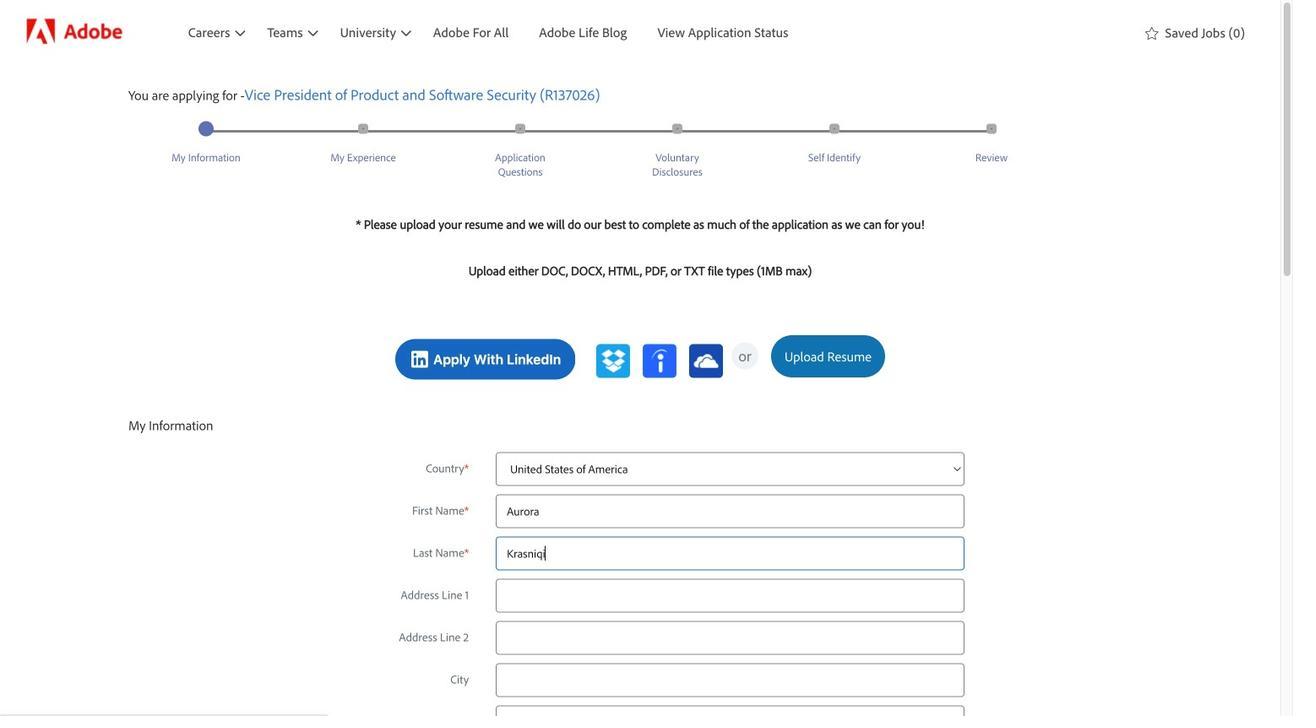 Task type: vqa. For each thing, say whether or not it's contained in the screenshot.
third LIST ITEM from the right
yes



Task type: locate. For each thing, give the bounding box(es) containing it.
list
[[173, 0, 1135, 64]]

Address Line 1 text field
[[496, 579, 965, 613]]

main content
[[0, 64, 1281, 716]]

list item
[[418, 0, 524, 64], [524, 0, 642, 64], [642, 0, 804, 64]]

Last Name text field
[[496, 537, 965, 571]]

group
[[145, 214, 1135, 381]]

heading
[[245, 69, 600, 107]]

First Name text field
[[496, 494, 965, 528]]



Task type: describe. For each thing, give the bounding box(es) containing it.
City text field
[[496, 663, 965, 697]]

company logo image
[[25, 18, 127, 46]]

star image
[[1145, 23, 1159, 40]]

3 list item from the left
[[642, 0, 804, 64]]

Address Line 2 text field
[[496, 621, 965, 655]]

2 list item from the left
[[524, 0, 642, 64]]

1 list item from the left
[[418, 0, 524, 64]]



